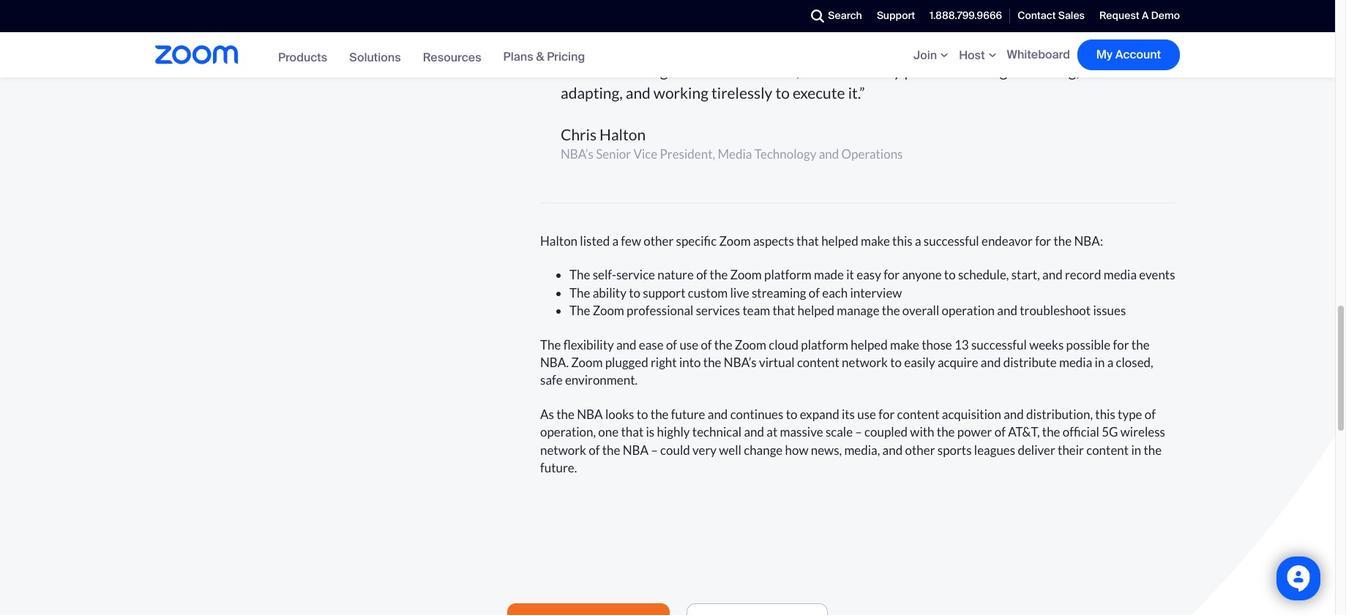 Task type: describe. For each thing, give the bounding box(es) containing it.
networks
[[828, 17, 892, 35]]

zoom down ability
[[593, 303, 624, 319]]

platform inside the flexibility and ease of use of the zoom cloud platform helped make those 13 successful weeks possible for the nba. zoom plugged right into the nba's virtual content network to easily acquire and distribute media in a closed, safe environment.
[[801, 337, 849, 353]]

few
[[621, 233, 641, 249]]

nba.
[[540, 355, 569, 371]]

halton inside "the cloud-to-cloud delivery of content being captured by zoom, the real-time streaming to akamai for regional sports networks and other partners to consume the pressers live out of orlando - it's all unprecedented," halton said. "we've never done something at this scale before, and it was only possible through listening, adapting, and working tirelessly to execute it."
[[936, 39, 983, 58]]

nba's inside "chris halton nba's senior vice president, media technology and operations"
[[561, 147, 594, 162]]

0 vertical spatial –
[[856, 425, 862, 440]]

to inside the flexibility and ease of use of the zoom cloud platform helped make those 13 successful weeks possible for the nba. zoom plugged right into the nba's virtual content network to easily acquire and distribute media in a closed, safe environment.
[[891, 355, 902, 371]]

streaming inside "the cloud-to-cloud delivery of content being captured by zoom, the real-time streaming to akamai for regional sports networks and other partners to consume the pressers live out of orlando - it's all unprecedented," halton said. "we've never done something at this scale before, and it was only possible through listening, adapting, and working tirelessly to execute it."
[[561, 17, 628, 35]]

all
[[805, 39, 821, 58]]

and down something
[[626, 83, 651, 102]]

search
[[828, 9, 862, 22]]

of down one
[[589, 443, 600, 458]]

media inside the flexibility and ease of use of the zoom cloud platform helped make those 13 successful weeks possible for the nba. zoom plugged right into the nba's virtual content network to easily acquire and distribute media in a closed, safe environment.
[[1060, 355, 1093, 371]]

of up leagues at the right bottom of the page
[[995, 425, 1006, 440]]

virtual
[[759, 355, 795, 371]]

join
[[914, 47, 937, 63]]

as the nba looks to the future and continues to expand its use for content acquisition and distribution, this type of operation, one that is highly technical and at massive scale – coupled with the power of at&t, the official 5g wireless network of the nba – could very well change how news, media, and other sports leagues deliver their content in the future.
[[540, 407, 1166, 476]]

for inside the flexibility and ease of use of the zoom cloud platform helped make those 13 successful weeks possible for the nba. zoom plugged right into the nba's virtual content network to easily acquire and distribute media in a closed, safe environment.
[[1113, 337, 1130, 353]]

"the cloud-to-cloud delivery of content being captured by zoom, the real-time streaming to akamai for regional sports networks and other partners to consume the pressers live out of orlando - it's all unprecedented," halton said. "we've never done something at this scale before, and it was only possible through listening, adapting, and working tirelessly to execute it."
[[561, 0, 1108, 102]]

in inside the as the nba looks to the future and continues to expand its use for content acquisition and distribution, this type of operation, one that is highly technical and at massive scale – coupled with the power of at&t, the official 5g wireless network of the nba – could very well change how news, media, and other sports leagues deliver their content in the future.
[[1132, 443, 1142, 458]]

zoom up team
[[730, 267, 762, 283]]

the up is
[[651, 407, 669, 422]]

0 vertical spatial successful
[[924, 233, 980, 249]]

0 vertical spatial helped
[[822, 233, 859, 249]]

before,
[[752, 61, 800, 80]]

professional
[[627, 303, 694, 319]]

media,
[[845, 443, 880, 458]]

of right out
[[699, 39, 712, 58]]

service
[[616, 267, 655, 283]]

its
[[842, 407, 855, 422]]

the right with
[[937, 425, 955, 440]]

media inside the self-service nature of the zoom platform made it easy for anyone to schedule, start, and record media events the ability to support custom live streaming of each interview the zoom professional services team that helped manage the overall operation and troubleshoot issues
[[1104, 267, 1137, 283]]

the down services
[[715, 337, 733, 353]]

zoom logo image
[[155, 46, 238, 65]]

the inside the flexibility and ease of use of the zoom cloud platform helped make those 13 successful weeks possible for the nba. zoom plugged right into the nba's virtual content network to easily acquire and distribute media in a closed, safe environment.
[[540, 337, 561, 353]]

plans
[[503, 49, 534, 64]]

the right into
[[704, 355, 722, 371]]

search image
[[811, 10, 825, 23]]

possible inside the flexibility and ease of use of the zoom cloud platform helped make those 13 successful weeks possible for the nba. zoom plugged right into the nba's virtual content network to easily acquire and distribute media in a closed, safe environment.
[[1067, 337, 1111, 353]]

operation
[[942, 303, 995, 319]]

a
[[1142, 9, 1149, 22]]

real-
[[1019, 0, 1051, 13]]

never
[[1069, 39, 1108, 58]]

ease
[[639, 337, 664, 353]]

at inside "the cloud-to-cloud delivery of content being captured by zoom, the real-time streaming to akamai for regional sports networks and other partners to consume the pressers live out of orlando - it's all unprecedented," halton said. "we've never done something at this scale before, and it was only possible through listening, adapting, and working tirelessly to execute it."
[[671, 61, 685, 80]]

sports inside the as the nba looks to the future and continues to expand its use for content acquisition and distribution, this type of operation, one that is highly technical and at massive scale – coupled with the power of at&t, the official 5g wireless network of the nba – could very well change how news, media, and other sports leagues deliver their content in the future.
[[938, 443, 972, 458]]

operations
[[842, 147, 903, 162]]

other inside the as the nba looks to the future and continues to expand its use for content acquisition and distribution, this type of operation, one that is highly technical and at massive scale – coupled with the power of at&t, the official 5g wireless network of the nba – could very well change how news, media, and other sports leagues deliver their content in the future.
[[905, 443, 935, 458]]

the up custom
[[710, 267, 728, 283]]

the down one
[[602, 443, 620, 458]]

future.
[[540, 461, 577, 476]]

to down service
[[629, 285, 641, 301]]

nba's inside the flexibility and ease of use of the zoom cloud platform helped make those 13 successful weeks possible for the nba. zoom plugged right into the nba's virtual content network to easily acquire and distribute media in a closed, safe environment.
[[724, 355, 757, 371]]

by
[[930, 0, 946, 13]]

support
[[643, 285, 686, 301]]

issues
[[1094, 303, 1126, 319]]

the up flexibility
[[570, 303, 590, 319]]

self-
[[593, 267, 616, 283]]

pricing
[[547, 49, 585, 64]]

and up plugged
[[617, 337, 637, 353]]

time
[[1051, 0, 1081, 13]]

use inside the flexibility and ease of use of the zoom cloud platform helped make those 13 successful weeks possible for the nba. zoom plugged right into the nba's virtual content network to easily acquire and distribute media in a closed, safe environment.
[[680, 337, 699, 353]]

streaming inside the self-service nature of the zoom platform made it easy for anyone to schedule, start, and record media events the ability to support custom live streaming of each interview the zoom professional services team that helped manage the overall operation and troubleshoot issues
[[752, 285, 807, 301]]

1 vertical spatial –
[[651, 443, 658, 458]]

coupled
[[865, 425, 908, 440]]

search image
[[811, 10, 825, 23]]

cloud inside the flexibility and ease of use of the zoom cloud platform helped make those 13 successful weeks possible for the nba. zoom plugged right into the nba's virtual content network to easily acquire and distribute media in a closed, safe environment.
[[769, 337, 799, 353]]

akamai
[[649, 17, 699, 35]]

scale inside the as the nba looks to the future and continues to expand its use for content acquisition and distribution, this type of operation, one that is highly technical and at massive scale – coupled with the power of at&t, the official 5g wireless network of the nba – could very well change how news, media, and other sports leagues deliver their content in the future.
[[826, 425, 853, 440]]

chris halton nba's senior vice president, media technology and operations
[[561, 125, 903, 162]]

to-
[[637, 0, 657, 13]]

wireless
[[1121, 425, 1166, 440]]

for inside "the cloud-to-cloud delivery of content being captured by zoom, the real-time streaming to akamai for regional sports networks and other partners to consume the pressers live out of orlando - it's all unprecedented," halton said. "we've never done something at this scale before, and it was only possible through listening, adapting, and working tirelessly to execute it."
[[702, 17, 722, 35]]

the down interview
[[882, 303, 900, 319]]

ability
[[593, 285, 627, 301]]

halton inside "chris halton nba's senior vice president, media technology and operations"
[[600, 125, 646, 144]]

expand
[[800, 407, 840, 422]]

safe
[[540, 373, 563, 388]]

&
[[536, 49, 544, 64]]

other inside "the cloud-to-cloud delivery of content being captured by zoom, the real-time streaming to akamai for regional sports networks and other partners to consume the pressers live out of orlando - it's all unprecedented," halton said. "we've never done something at this scale before, and it was only possible through listening, adapting, and working tirelessly to execute it."
[[923, 17, 960, 35]]

"the
[[561, 0, 592, 13]]

this inside the as the nba looks to the future and continues to expand its use for content acquisition and distribution, this type of operation, one that is highly technical and at massive scale – coupled with the power of at&t, the official 5g wireless network of the nba – could very well change how news, media, and other sports leagues deliver their content in the future.
[[1096, 407, 1116, 422]]

the up 'done'
[[561, 39, 583, 58]]

consume
[[1041, 17, 1101, 35]]

done
[[561, 61, 595, 80]]

live inside the self-service nature of the zoom platform made it easy for anyone to schedule, start, and record media events the ability to support custom live streaming of each interview the zoom professional services team that helped manage the overall operation and troubleshoot issues
[[730, 285, 750, 301]]

my
[[1097, 47, 1113, 62]]

the flexibility and ease of use of the zoom cloud platform helped make those 13 successful weeks possible for the nba. zoom plugged right into the nba's virtual content network to easily acquire and distribute media in a closed, safe environment.
[[540, 337, 1154, 388]]

2 horizontal spatial that
[[797, 233, 819, 249]]

solutions
[[349, 49, 401, 65]]

delivery
[[697, 0, 751, 13]]

type
[[1118, 407, 1143, 422]]

0 vertical spatial make
[[861, 233, 890, 249]]

live inside "the cloud-to-cloud delivery of content being captured by zoom, the real-time streaming to akamai for regional sports networks and other partners to consume the pressers live out of orlando - it's all unprecedented," halton said. "we've never done something at this scale before, and it was only possible through listening, adapting, and working tirelessly to execute it."
[[646, 39, 670, 58]]

at inside the as the nba looks to the future and continues to expand its use for content acquisition and distribution, this type of operation, one that is highly technical and at massive scale – coupled with the power of at&t, the official 5g wireless network of the nba – could very well change how news, media, and other sports leagues deliver their content in the future.
[[767, 425, 778, 440]]

my account
[[1097, 47, 1161, 62]]

of up into
[[701, 337, 712, 353]]

acquisition
[[942, 407, 1002, 422]]

to down 'to-' in the left top of the page
[[631, 17, 646, 35]]

overall
[[903, 303, 940, 319]]

and inside "chris halton nba's senior vice president, media technology and operations"
[[819, 147, 839, 162]]

it."
[[848, 83, 865, 102]]

looks
[[605, 407, 634, 422]]

network inside the flexibility and ease of use of the zoom cloud platform helped make those 13 successful weeks possible for the nba. zoom plugged right into the nba's virtual content network to easily acquire and distribute media in a closed, safe environment.
[[842, 355, 888, 371]]

of up wireless
[[1145, 407, 1156, 422]]

platform inside the self-service nature of the zoom platform made it easy for anyone to schedule, start, and record media events the ability to support custom live streaming of each interview the zoom professional services team that helped manage the overall operation and troubleshoot issues
[[764, 267, 812, 283]]

and down the captured
[[895, 17, 920, 35]]

adapting,
[[561, 83, 623, 102]]

to right anyone
[[944, 267, 956, 283]]

manage
[[837, 303, 880, 319]]

events
[[1140, 267, 1176, 283]]

0 horizontal spatial a
[[612, 233, 619, 249]]

host
[[959, 47, 985, 63]]

schedule,
[[958, 267, 1009, 283]]

senior
[[596, 147, 631, 162]]

and right acquire
[[981, 355, 1001, 371]]

successful inside the flexibility and ease of use of the zoom cloud platform helped make those 13 successful weeks possible for the nba. zoom plugged right into the nba's virtual content network to easily acquire and distribute media in a closed, safe environment.
[[972, 337, 1027, 353]]

zoom up 'virtual'
[[735, 337, 767, 353]]

join button
[[914, 47, 952, 63]]

1.888.799.9666
[[930, 9, 1003, 22]]

contact
[[1018, 9, 1056, 22]]

and down coupled
[[883, 443, 903, 458]]

helped inside the flexibility and ease of use of the zoom cloud platform helped make those 13 successful weeks possible for the nba. zoom plugged right into the nba's virtual content network to easily acquire and distribute media in a closed, safe environment.
[[851, 337, 888, 353]]

for inside the self-service nature of the zoom platform made it easy for anyone to schedule, start, and record media events the ability to support custom live streaming of each interview the zoom professional services team that helped manage the overall operation and troubleshoot issues
[[884, 267, 900, 283]]

"we've
[[1019, 39, 1067, 58]]

acquire
[[938, 355, 979, 371]]

5g
[[1102, 425, 1119, 440]]

those
[[922, 337, 952, 353]]

distribution,
[[1027, 407, 1093, 422]]

content down 5g
[[1087, 443, 1129, 458]]

request a demo link
[[1092, 0, 1180, 32]]

0 horizontal spatial nba
[[577, 407, 603, 422]]

and down all
[[803, 61, 828, 80]]

0 horizontal spatial halton
[[540, 233, 578, 249]]

closed,
[[1116, 355, 1154, 371]]

regional
[[725, 17, 780, 35]]

record
[[1065, 267, 1102, 283]]

something
[[598, 61, 668, 80]]

-
[[774, 39, 779, 58]]

content up with
[[897, 407, 940, 422]]

chris
[[561, 125, 597, 144]]

zoom right specific
[[719, 233, 751, 249]]

and down continues
[[744, 425, 764, 440]]

services
[[696, 303, 740, 319]]

of up regional
[[754, 0, 768, 13]]



Task type: vqa. For each thing, say whether or not it's contained in the screenshot.
Sign In
no



Task type: locate. For each thing, give the bounding box(es) containing it.
to left easily
[[891, 355, 902, 371]]

and up the at&t,
[[1004, 407, 1024, 422]]

1 horizontal spatial halton
[[600, 125, 646, 144]]

1 vertical spatial halton
[[600, 125, 646, 144]]

to up is
[[637, 407, 648, 422]]

possible inside "the cloud-to-cloud delivery of content being captured by zoom, the real-time streaming to akamai for regional sports networks and other partners to consume the pressers live out of orlando - it's all unprecedented," halton said. "we've never done something at this scale before, and it was only possible through listening, adapting, and working tirelessly to execute it."
[[905, 61, 960, 80]]

the up closed,
[[1132, 337, 1150, 353]]

None search field
[[758, 4, 808, 28]]

and right start,
[[1043, 267, 1063, 283]]

request a demo
[[1100, 9, 1180, 22]]

to down before,
[[776, 83, 790, 102]]

whiteboard link
[[1007, 47, 1071, 62]]

contact sales link
[[1011, 0, 1092, 32]]

continues
[[731, 407, 784, 422]]

– up the media,
[[856, 425, 862, 440]]

for up closed,
[[1113, 337, 1130, 353]]

it left the 'easy'
[[847, 267, 855, 283]]

weeks
[[1030, 337, 1064, 353]]

2 vertical spatial that
[[621, 425, 644, 440]]

vice
[[634, 147, 658, 162]]

0 horizontal spatial media
[[1060, 355, 1093, 371]]

successful
[[924, 233, 980, 249], [972, 337, 1027, 353]]

the left ability
[[570, 285, 590, 301]]

media
[[1104, 267, 1137, 283], [1060, 355, 1093, 371]]

2 horizontal spatial this
[[1096, 407, 1116, 422]]

0 horizontal spatial in
[[1095, 355, 1105, 371]]

that right aspects
[[797, 233, 819, 249]]

easy
[[857, 267, 882, 283]]

to up massive at the bottom right
[[786, 407, 798, 422]]

sports
[[783, 17, 825, 35], [938, 443, 972, 458]]

this up 5g
[[1096, 407, 1116, 422]]

for up coupled
[[879, 407, 895, 422]]

1 vertical spatial live
[[730, 285, 750, 301]]

1 horizontal spatial a
[[915, 233, 922, 249]]

make inside the flexibility and ease of use of the zoom cloud platform helped make those 13 successful weeks possible for the nba. zoom plugged right into the nba's virtual content network to easily acquire and distribute media in a closed, safe environment.
[[890, 337, 920, 353]]

0 vertical spatial use
[[680, 337, 699, 353]]

plans & pricing
[[503, 49, 585, 64]]

possible down issues
[[1067, 337, 1111, 353]]

support link
[[870, 0, 923, 32]]

2 horizontal spatial a
[[1108, 355, 1114, 371]]

make up the 'easy'
[[861, 233, 890, 249]]

sports down power
[[938, 443, 972, 458]]

0 vertical spatial sports
[[783, 17, 825, 35]]

demo
[[1152, 9, 1180, 22]]

2 vertical spatial other
[[905, 443, 935, 458]]

the up nba.
[[540, 337, 561, 353]]

streaming up team
[[752, 285, 807, 301]]

– down is
[[651, 443, 658, 458]]

content right 'virtual'
[[797, 355, 840, 371]]

13
[[955, 337, 969, 353]]

for right the 'easy'
[[884, 267, 900, 283]]

of up right
[[666, 337, 677, 353]]

0 vertical spatial streaming
[[561, 17, 628, 35]]

scale down its
[[826, 425, 853, 440]]

the
[[570, 267, 590, 283], [570, 285, 590, 301], [570, 303, 590, 319], [540, 337, 561, 353]]

0 horizontal spatial use
[[680, 337, 699, 353]]

1 horizontal spatial use
[[858, 407, 877, 422]]

1 vertical spatial it
[[847, 267, 855, 283]]

the left the "nba:"
[[1054, 233, 1072, 249]]

1 horizontal spatial it
[[847, 267, 855, 283]]

make
[[861, 233, 890, 249], [890, 337, 920, 353]]

1 horizontal spatial –
[[856, 425, 862, 440]]

content inside the flexibility and ease of use of the zoom cloud platform helped make those 13 successful weeks possible for the nba. zoom plugged right into the nba's virtual content network to easily acquire and distribute media in a closed, safe environment.
[[797, 355, 840, 371]]

orlando
[[715, 39, 771, 58]]

1 vertical spatial cloud
[[769, 337, 799, 353]]

helped up the made
[[822, 233, 859, 249]]

0 horizontal spatial nba's
[[561, 147, 594, 162]]

1 horizontal spatial that
[[773, 303, 795, 319]]

sports inside "the cloud-to-cloud delivery of content being captured by zoom, the real-time streaming to akamai for regional sports networks and other partners to consume the pressers live out of orlando - it's all unprecedented," halton said. "we've never done something at this scale before, and it was only possible through listening, adapting, and working tirelessly to execute it."
[[783, 17, 825, 35]]

tirelessly
[[712, 83, 773, 102]]

0 vertical spatial other
[[923, 17, 960, 35]]

cloud inside "the cloud-to-cloud delivery of content being captured by zoom, the real-time streaming to akamai for regional sports networks and other partners to consume the pressers live out of orlando - it's all unprecedented," halton said. "we've never done something at this scale before, and it was only possible through listening, adapting, and working tirelessly to execute it."
[[657, 0, 694, 13]]

account
[[1116, 47, 1161, 62]]

out
[[673, 39, 696, 58]]

was
[[844, 61, 870, 80]]

endeavor
[[982, 233, 1033, 249]]

that inside the as the nba looks to the future and continues to expand its use for content acquisition and distribution, this type of operation, one that is highly technical and at massive scale – coupled with the power of at&t, the official 5g wireless network of the nba – could very well change how news, media, and other sports leagues deliver their content in the future.
[[621, 425, 644, 440]]

for right endeavor
[[1036, 233, 1052, 249]]

this inside "the cloud-to-cloud delivery of content being captured by zoom, the real-time streaming to akamai for regional sports networks and other partners to consume the pressers live out of orlando - it's all unprecedented," halton said. "we've never done something at this scale before, and it was only possible through listening, adapting, and working tirelessly to execute it."
[[688, 61, 713, 80]]

1 horizontal spatial this
[[893, 233, 913, 249]]

the up operation,
[[557, 407, 575, 422]]

1 vertical spatial other
[[644, 233, 674, 249]]

for down delivery
[[702, 17, 722, 35]]

team
[[743, 303, 770, 319]]

content inside "the cloud-to-cloud delivery of content being captured by zoom, the real-time streaming to akamai for regional sports networks and other partners to consume the pressers live out of orlando - it's all unprecedented," halton said. "we've never done something at this scale before, and it was only possible through listening, adapting, and working tirelessly to execute it."
[[771, 0, 823, 13]]

platform down manage at the right
[[801, 337, 849, 353]]

distribute
[[1004, 355, 1057, 371]]

change
[[744, 443, 783, 458]]

it left 'was'
[[831, 61, 841, 80]]

network down manage at the right
[[842, 355, 888, 371]]

a inside the flexibility and ease of use of the zoom cloud platform helped make those 13 successful weeks possible for the nba. zoom plugged right into the nba's virtual content network to easily acquire and distribute media in a closed, safe environment.
[[1108, 355, 1114, 371]]

1 horizontal spatial nba's
[[724, 355, 757, 371]]

halton left the listed
[[540, 233, 578, 249]]

it inside the self-service nature of the zoom platform made it easy for anyone to schedule, start, and record media events the ability to support custom live streaming of each interview the zoom professional services team that helped manage the overall operation and troubleshoot issues
[[847, 267, 855, 283]]

0 vertical spatial nba's
[[561, 147, 594, 162]]

network inside the as the nba looks to the future and continues to expand its use for content acquisition and distribution, this type of operation, one that is highly technical and at massive scale – coupled with the power of at&t, the official 5g wireless network of the nba – could very well change how news, media, and other sports leagues deliver their content in the future.
[[540, 443, 586, 458]]

media left events
[[1104, 267, 1137, 283]]

1 vertical spatial nba
[[623, 443, 649, 458]]

0 vertical spatial this
[[688, 61, 713, 80]]

1 horizontal spatial scale
[[826, 425, 853, 440]]

live
[[646, 39, 670, 58], [730, 285, 750, 301]]

massive
[[780, 425, 823, 440]]

0 vertical spatial media
[[1104, 267, 1137, 283]]

0 horizontal spatial –
[[651, 443, 658, 458]]

1 horizontal spatial streaming
[[752, 285, 807, 301]]

1 vertical spatial that
[[773, 303, 795, 319]]

1 horizontal spatial make
[[890, 337, 920, 353]]

this
[[688, 61, 713, 80], [893, 233, 913, 249], [1096, 407, 1116, 422]]

1 vertical spatial nba's
[[724, 355, 757, 371]]

1 vertical spatial helped
[[798, 303, 835, 319]]

of
[[754, 0, 768, 13], [699, 39, 712, 58], [696, 267, 708, 283], [809, 285, 820, 301], [666, 337, 677, 353], [701, 337, 712, 353], [1145, 407, 1156, 422], [995, 425, 1006, 440], [589, 443, 600, 458]]

official
[[1063, 425, 1100, 440]]

as
[[540, 407, 554, 422]]

1 vertical spatial at
[[767, 425, 778, 440]]

is
[[646, 425, 655, 440]]

nba's left 'virtual'
[[724, 355, 757, 371]]

0 vertical spatial halton
[[936, 39, 983, 58]]

and right operation
[[998, 303, 1018, 319]]

0 vertical spatial at
[[671, 61, 685, 80]]

network
[[842, 355, 888, 371], [540, 443, 586, 458]]

0 horizontal spatial streaming
[[561, 17, 628, 35]]

other down by
[[923, 17, 960, 35]]

live left out
[[646, 39, 670, 58]]

for inside the as the nba looks to the future and continues to expand its use for content acquisition and distribution, this type of operation, one that is highly technical and at massive scale – coupled with the power of at&t, the official 5g wireless network of the nba – could very well change how news, media, and other sports leagues deliver their content in the future.
[[879, 407, 895, 422]]

at&t,
[[1008, 425, 1040, 440]]

1 horizontal spatial media
[[1104, 267, 1137, 283]]

that
[[797, 233, 819, 249], [773, 303, 795, 319], [621, 425, 644, 440]]

2 vertical spatial this
[[1096, 407, 1116, 422]]

1 vertical spatial make
[[890, 337, 920, 353]]

the down wireless
[[1144, 443, 1162, 458]]

successful up anyone
[[924, 233, 980, 249]]

1 vertical spatial streaming
[[752, 285, 807, 301]]

0 horizontal spatial cloud
[[657, 0, 694, 13]]

the down distribution,
[[1043, 425, 1061, 440]]

for
[[702, 17, 722, 35], [1036, 233, 1052, 249], [884, 267, 900, 283], [1113, 337, 1130, 353], [879, 407, 895, 422]]

at up change
[[767, 425, 778, 440]]

1 vertical spatial use
[[858, 407, 877, 422]]

0 horizontal spatial that
[[621, 425, 644, 440]]

0 vertical spatial platform
[[764, 267, 812, 283]]

it's
[[782, 39, 802, 58]]

0 horizontal spatial at
[[671, 61, 685, 80]]

easily
[[905, 355, 936, 371]]

a left few
[[612, 233, 619, 249]]

1 vertical spatial media
[[1060, 355, 1093, 371]]

platform
[[764, 267, 812, 283], [801, 337, 849, 353]]

–
[[856, 425, 862, 440], [651, 443, 658, 458]]

of up custom
[[696, 267, 708, 283]]

0 horizontal spatial possible
[[905, 61, 960, 80]]

a up anyone
[[915, 233, 922, 249]]

unprecedented,"
[[824, 39, 933, 58]]

1 vertical spatial network
[[540, 443, 586, 458]]

0 vertical spatial in
[[1095, 355, 1105, 371]]

cloud up akamai
[[657, 0, 694, 13]]

and left 'operations'
[[819, 147, 839, 162]]

other
[[923, 17, 960, 35], [644, 233, 674, 249], [905, 443, 935, 458]]

into
[[679, 355, 701, 371]]

1.888.799.9666 link
[[923, 0, 1010, 32]]

0 horizontal spatial scale
[[715, 61, 749, 80]]

it inside "the cloud-to-cloud delivery of content being captured by zoom, the real-time streaming to akamai for regional sports networks and other partners to consume the pressers live out of orlando - it's all unprecedented," halton said. "we've never done something at this scale before, and it was only possible through listening, adapting, and working tirelessly to execute it."
[[831, 61, 841, 80]]

1 horizontal spatial at
[[767, 425, 778, 440]]

cloud up 'virtual'
[[769, 337, 799, 353]]

1 vertical spatial in
[[1132, 443, 1142, 458]]

other right few
[[644, 233, 674, 249]]

live up team
[[730, 285, 750, 301]]

custom
[[688, 285, 728, 301]]

could
[[661, 443, 690, 458]]

highly
[[657, 425, 690, 440]]

0 horizontal spatial network
[[540, 443, 586, 458]]

of left each
[[809, 285, 820, 301]]

specific
[[676, 233, 717, 249]]

said.
[[986, 39, 1016, 58]]

helped inside the self-service nature of the zoom platform made it easy for anyone to schedule, start, and record media events the ability to support custom live streaming of each interview the zoom professional services team that helped manage the overall operation and troubleshoot issues
[[798, 303, 835, 319]]

use inside the as the nba looks to the future and continues to expand its use for content acquisition and distribution, this type of operation, one that is highly technical and at massive scale – coupled with the power of at&t, the official 5g wireless network of the nba – could very well change how news, media, and other sports leagues deliver their content in the future.
[[858, 407, 877, 422]]

media down weeks
[[1060, 355, 1093, 371]]

how
[[785, 443, 809, 458]]

products button
[[278, 49, 327, 65]]

0 vertical spatial live
[[646, 39, 670, 58]]

0 vertical spatial nba
[[577, 407, 603, 422]]

1 vertical spatial this
[[893, 233, 913, 249]]

support
[[877, 9, 916, 22]]

leagues
[[974, 443, 1016, 458]]

resources
[[423, 49, 482, 65]]

1 vertical spatial platform
[[801, 337, 849, 353]]

plans & pricing link
[[503, 49, 585, 64]]

with
[[910, 425, 935, 440]]

start,
[[1012, 267, 1040, 283]]

network up future.
[[540, 443, 586, 458]]

at up working
[[671, 61, 685, 80]]

1 horizontal spatial network
[[842, 355, 888, 371]]

nba up one
[[577, 407, 603, 422]]

0 vertical spatial network
[[842, 355, 888, 371]]

content up "it's"
[[771, 0, 823, 13]]

0 horizontal spatial it
[[831, 61, 841, 80]]

possible right only
[[905, 61, 960, 80]]

1 horizontal spatial possible
[[1067, 337, 1111, 353]]

technical
[[693, 425, 742, 440]]

0 horizontal spatial this
[[688, 61, 713, 80]]

interview
[[850, 285, 902, 301]]

helped down each
[[798, 303, 835, 319]]

the
[[994, 0, 1016, 13], [561, 39, 583, 58], [1054, 233, 1072, 249], [710, 267, 728, 283], [882, 303, 900, 319], [715, 337, 733, 353], [1132, 337, 1150, 353], [704, 355, 722, 371], [557, 407, 575, 422], [651, 407, 669, 422], [937, 425, 955, 440], [1043, 425, 1061, 440], [602, 443, 620, 458], [1144, 443, 1162, 458]]

other down with
[[905, 443, 935, 458]]

to down real-
[[1023, 17, 1038, 35]]

zoom
[[719, 233, 751, 249], [730, 267, 762, 283], [593, 303, 624, 319], [735, 337, 767, 353], [571, 355, 603, 371]]

streaming down "the
[[561, 17, 628, 35]]

platform down aspects
[[764, 267, 812, 283]]

it
[[831, 61, 841, 80], [847, 267, 855, 283]]

1 vertical spatial possible
[[1067, 337, 1111, 353]]

0 vertical spatial possible
[[905, 61, 960, 80]]

halton down 1.888.799.9666 link
[[936, 39, 983, 58]]

1 horizontal spatial sports
[[938, 443, 972, 458]]

successful up distribute
[[972, 337, 1027, 353]]

each
[[822, 285, 848, 301]]

1 vertical spatial successful
[[972, 337, 1027, 353]]

0 horizontal spatial make
[[861, 233, 890, 249]]

0 vertical spatial that
[[797, 233, 819, 249]]

0 horizontal spatial sports
[[783, 17, 825, 35]]

and up technical
[[708, 407, 728, 422]]

sales
[[1059, 9, 1085, 22]]

2 horizontal spatial halton
[[936, 39, 983, 58]]

operation,
[[540, 425, 596, 440]]

scale
[[715, 61, 749, 80], [826, 425, 853, 440]]

scale inside "the cloud-to-cloud delivery of content being captured by zoom, the real-time streaming to akamai for regional sports networks and other partners to consume the pressers live out of orlando - it's all unprecedented," halton said. "we've never done something at this scale before, and it was only possible through listening, adapting, and working tirelessly to execute it."
[[715, 61, 749, 80]]

power
[[958, 425, 992, 440]]

that right team
[[773, 303, 795, 319]]

make up easily
[[890, 337, 920, 353]]

listed
[[580, 233, 610, 249]]

1 horizontal spatial in
[[1132, 443, 1142, 458]]

zoom down flexibility
[[571, 355, 603, 371]]

0 horizontal spatial live
[[646, 39, 670, 58]]

2 vertical spatial halton
[[540, 233, 578, 249]]

being
[[826, 0, 863, 13]]

0 vertical spatial cloud
[[657, 0, 694, 13]]

in inside the flexibility and ease of use of the zoom cloud platform helped make those 13 successful weeks possible for the nba. zoom plugged right into the nba's virtual content network to easily acquire and distribute media in a closed, safe environment.
[[1095, 355, 1105, 371]]

one
[[599, 425, 619, 440]]

helped down manage at the right
[[851, 337, 888, 353]]

use right its
[[858, 407, 877, 422]]

in down wireless
[[1132, 443, 1142, 458]]

in left closed,
[[1095, 355, 1105, 371]]

technology
[[755, 147, 817, 162]]

scale up tirelessly
[[715, 61, 749, 80]]

1 horizontal spatial cloud
[[769, 337, 799, 353]]

the left the self-
[[570, 267, 590, 283]]

very
[[693, 443, 717, 458]]

well
[[719, 443, 742, 458]]

0 vertical spatial scale
[[715, 61, 749, 80]]

request
[[1100, 9, 1140, 22]]

through
[[962, 61, 1016, 80]]

that inside the self-service nature of the zoom platform made it easy for anyone to schedule, start, and record media events the ability to support custom live streaming of each interview the zoom professional services team that helped manage the overall operation and troubleshoot issues
[[773, 303, 795, 319]]

this down out
[[688, 61, 713, 80]]

1 vertical spatial sports
[[938, 443, 972, 458]]

contact sales
[[1018, 9, 1085, 22]]

anyone
[[902, 267, 942, 283]]

1 vertical spatial scale
[[826, 425, 853, 440]]

the up partners
[[994, 0, 1016, 13]]

0 vertical spatial it
[[831, 61, 841, 80]]

2 vertical spatial helped
[[851, 337, 888, 353]]

1 horizontal spatial nba
[[623, 443, 649, 458]]

1 horizontal spatial live
[[730, 285, 750, 301]]



